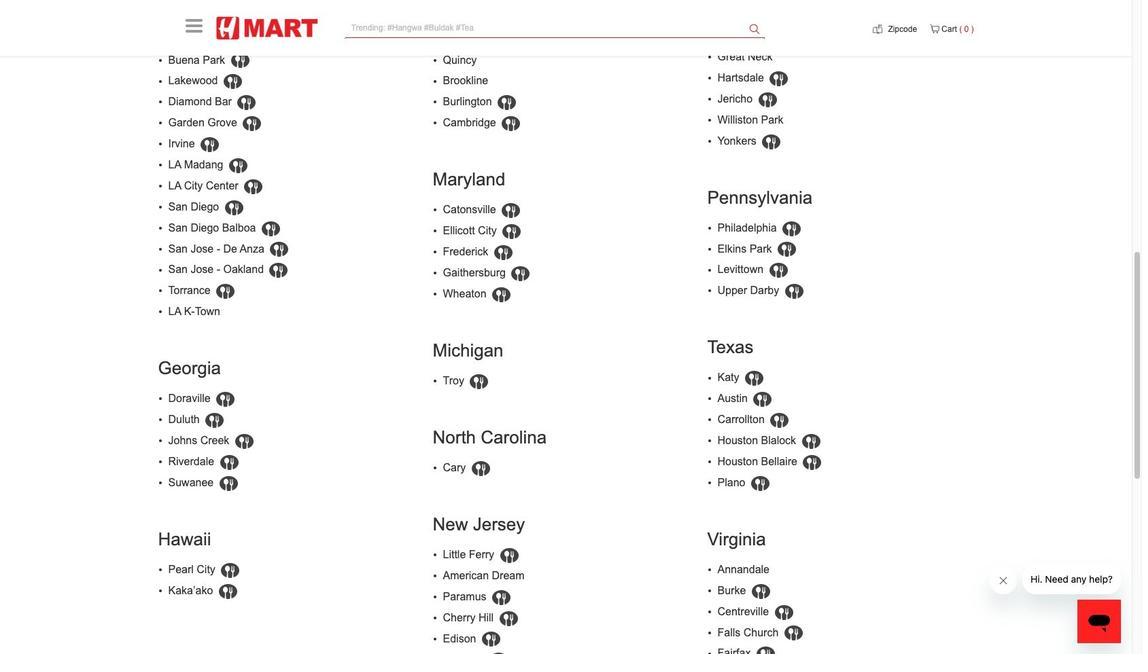 Task type: describe. For each thing, give the bounding box(es) containing it.
h mart image
[[216, 11, 318, 45]]



Task type: vqa. For each thing, say whether or not it's contained in the screenshot.
Trending: #Hangwa #Buldak #Tea text box
yes



Task type: locate. For each thing, give the bounding box(es) containing it.
restaurant image
[[255, 9, 280, 29], [257, 30, 282, 50], [767, 69, 792, 89], [756, 90, 780, 110], [495, 93, 519, 113], [499, 114, 524, 134], [759, 132, 784, 152], [198, 135, 222, 155], [222, 198, 247, 218], [491, 243, 516, 263], [267, 261, 291, 281], [509, 264, 533, 284], [214, 282, 238, 302], [782, 282, 807, 302], [467, 372, 492, 392], [751, 390, 775, 410], [203, 411, 227, 431], [768, 411, 792, 431], [799, 432, 824, 452], [748, 474, 773, 494], [216, 582, 240, 602], [749, 582, 773, 602], [489, 588, 514, 608], [754, 645, 778, 655], [486, 651, 511, 655]]

restaurant image
[[228, 51, 253, 71], [221, 72, 245, 92], [235, 93, 259, 113], [240, 114, 265, 134], [226, 156, 251, 176], [241, 177, 266, 197], [499, 201, 524, 221], [259, 219, 283, 239], [780, 219, 804, 239], [500, 222, 524, 242], [267, 240, 292, 260], [775, 240, 799, 260], [767, 261, 791, 281], [489, 285, 514, 305], [742, 369, 767, 389], [214, 390, 238, 410], [232, 432, 257, 452], [217, 453, 242, 473], [800, 453, 825, 473], [469, 459, 493, 479], [217, 474, 241, 494], [497, 546, 522, 566], [218, 561, 243, 581], [772, 603, 796, 623], [497, 609, 521, 629], [782, 624, 806, 644], [479, 630, 504, 650]]

Trending: #Hangwa #Buldak #Tea text field
[[345, 18, 765, 38]]



